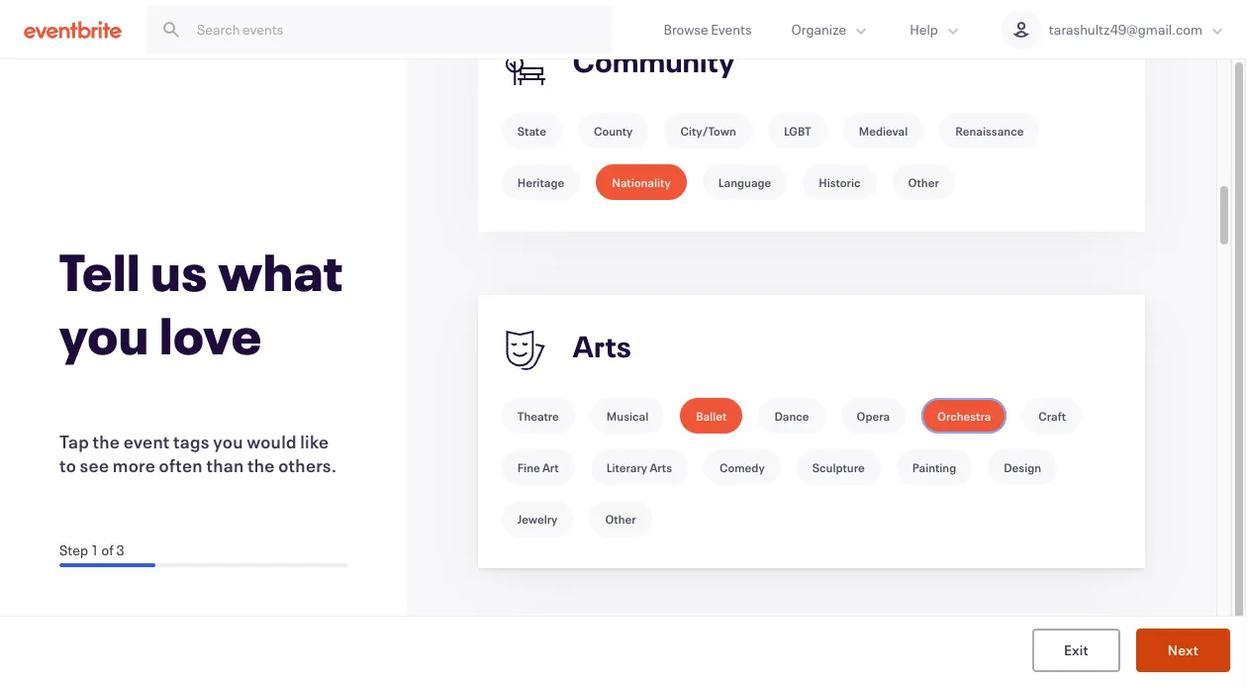 Task type: vqa. For each thing, say whether or not it's contained in the screenshot.
Fine Art button
yes



Task type: describe. For each thing, give the bounding box(es) containing it.
nationality button
[[596, 164, 687, 200]]

1 horizontal spatial other button
[[893, 164, 955, 200]]

city/town
[[681, 123, 736, 139]]

browse events link
[[644, 0, 772, 58]]

often
[[159, 453, 203, 477]]

design
[[1004, 459, 1041, 475]]

more
[[113, 453, 155, 477]]

1 horizontal spatial the
[[248, 453, 275, 477]]

opera
[[857, 408, 890, 424]]

literary
[[607, 459, 648, 475]]

fine art button
[[502, 449, 575, 485]]

browse
[[664, 20, 708, 39]]

than
[[206, 453, 244, 477]]

organize link
[[772, 0, 890, 58]]

organize
[[791, 20, 847, 39]]

tarashultz49@gmail.com
[[1049, 20, 1203, 39]]

comedy
[[720, 459, 765, 475]]

city/town button
[[665, 113, 752, 148]]

medieval
[[859, 123, 908, 139]]

exit button
[[1033, 629, 1120, 672]]

nationality
[[612, 174, 671, 190]]

help
[[910, 20, 938, 39]]

painting
[[912, 459, 956, 475]]

musical
[[607, 408, 649, 424]]

county
[[594, 123, 633, 139]]

0 vertical spatial other
[[908, 174, 939, 190]]

medieval button
[[843, 113, 924, 148]]

community
[[573, 42, 735, 81]]

literary arts
[[607, 459, 672, 475]]

comedy button
[[704, 449, 781, 485]]

theatre button
[[502, 398, 575, 434]]

literary arts button
[[591, 449, 688, 485]]

progressbar progress bar
[[59, 563, 347, 567]]

renaissance
[[956, 123, 1024, 139]]

next button
[[1136, 629, 1231, 672]]

sculpture
[[812, 459, 865, 475]]

event
[[123, 430, 170, 453]]

sculpture button
[[797, 449, 881, 485]]

dance
[[775, 408, 809, 424]]

ballet button
[[680, 398, 743, 434]]

progressbar image
[[59, 563, 155, 567]]

tell
[[59, 238, 141, 305]]

browse events
[[664, 20, 752, 39]]

painting button
[[897, 449, 972, 485]]

0 horizontal spatial arts
[[573, 327, 632, 366]]

opera button
[[841, 398, 906, 434]]

jewelry
[[517, 511, 558, 527]]

arts inside literary arts 'button'
[[650, 459, 672, 475]]

art
[[542, 459, 559, 475]]

craft button
[[1023, 398, 1082, 434]]

fine art
[[517, 459, 559, 475]]



Task type: locate. For each thing, give the bounding box(es) containing it.
1 vertical spatial other button
[[589, 501, 652, 537]]

the right the tap
[[93, 430, 120, 453]]

eventbrite image
[[24, 19, 122, 39]]

0 horizontal spatial the
[[93, 430, 120, 453]]

1 vertical spatial arts
[[650, 459, 672, 475]]

events
[[711, 20, 752, 39]]

musical button
[[591, 398, 664, 434]]

heritage
[[517, 174, 564, 190]]

tap
[[59, 430, 89, 453]]

historic
[[819, 174, 861, 190]]

0 horizontal spatial other button
[[589, 501, 652, 537]]

1 vertical spatial you
[[213, 430, 243, 453]]

like
[[300, 430, 329, 453]]

tell us what you love
[[59, 238, 344, 368]]

heritage button
[[502, 164, 580, 200]]

next
[[1168, 640, 1199, 659]]

tap the event tags you would like to see more often than the others.
[[59, 430, 337, 477]]

fine
[[517, 459, 540, 475]]

would
[[247, 430, 297, 453]]

you inside tell us what you love
[[59, 301, 149, 368]]

dance button
[[759, 398, 825, 434]]

county button
[[578, 113, 649, 148]]

other button down literary
[[589, 501, 652, 537]]

other button
[[893, 164, 955, 200], [589, 501, 652, 537]]

orchestra button
[[922, 398, 1007, 434]]

tarashultz49@gmail.com link
[[982, 0, 1246, 58]]

1 horizontal spatial arts
[[650, 459, 672, 475]]

renaissance button
[[940, 113, 1040, 148]]

lgbt button
[[768, 113, 827, 148]]

1 vertical spatial other
[[605, 511, 636, 527]]

arts up musical
[[573, 327, 632, 366]]

historic button
[[803, 164, 877, 200]]

you left us
[[59, 301, 149, 368]]

state button
[[502, 113, 562, 148]]

language button
[[703, 164, 787, 200]]

arts
[[573, 327, 632, 366], [650, 459, 672, 475]]

other
[[908, 174, 939, 190], [605, 511, 636, 527]]

tags
[[173, 430, 210, 453]]

the right than
[[248, 453, 275, 477]]

other down literary
[[605, 511, 636, 527]]

you right tags
[[213, 430, 243, 453]]

0 vertical spatial you
[[59, 301, 149, 368]]

other button down medieval 'button'
[[893, 164, 955, 200]]

language
[[719, 174, 772, 190]]

step 1 of 3
[[59, 541, 124, 559]]

jewelry button
[[502, 501, 574, 537]]

us
[[151, 238, 208, 305]]

exit
[[1064, 640, 1089, 659]]

0 vertical spatial arts
[[573, 327, 632, 366]]

theatre
[[517, 408, 559, 424]]

0 vertical spatial other button
[[893, 164, 955, 200]]

0 horizontal spatial you
[[59, 301, 149, 368]]

state
[[517, 123, 546, 139]]

1 horizontal spatial other
[[908, 174, 939, 190]]

orchestra
[[938, 408, 991, 424]]

help link
[[890, 0, 982, 58]]

what
[[218, 238, 344, 305]]

the
[[93, 430, 120, 453], [248, 453, 275, 477]]

other down medieval 'button'
[[908, 174, 939, 190]]

of
[[101, 541, 114, 559]]

1
[[91, 541, 99, 559]]

you inside tap the event tags you would like to see more often than the others.
[[213, 430, 243, 453]]

arts right literary
[[650, 459, 672, 475]]

love
[[160, 301, 262, 368]]

you
[[59, 301, 149, 368], [213, 430, 243, 453]]

others.
[[278, 453, 337, 477]]

design button
[[988, 449, 1057, 485]]

0 horizontal spatial other
[[605, 511, 636, 527]]

craft
[[1039, 408, 1066, 424]]

lgbt
[[784, 123, 811, 139]]

step
[[59, 541, 88, 559]]

ballet
[[696, 408, 727, 424]]

1 horizontal spatial you
[[213, 430, 243, 453]]

see
[[80, 453, 109, 477]]

to
[[59, 453, 76, 477]]

3
[[116, 541, 124, 559]]



